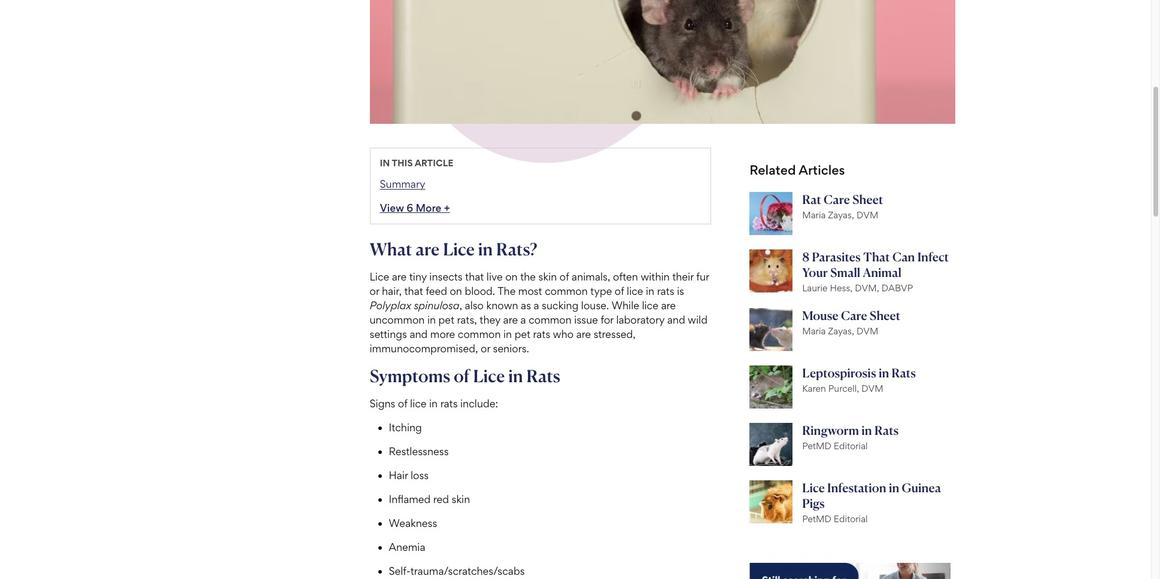 Task type: vqa. For each thing, say whether or not it's contained in the screenshot.
top AND
yes



Task type: describe. For each thing, give the bounding box(es) containing it.
hair
[[389, 469, 408, 482]]

6
[[407, 202, 413, 214]]

loss
[[411, 469, 429, 482]]

stressed,
[[594, 328, 636, 341]]

0 horizontal spatial on
[[450, 285, 462, 297]]

what are lice in rats?
[[370, 239, 537, 260]]

2 vertical spatial common
[[458, 328, 501, 341]]

ringworm in rats petmd editorial
[[802, 423, 899, 452]]

in inside lice infestation in guinea pigs petmd editorial
[[889, 481, 899, 496]]

symptoms
[[370, 366, 450, 387]]

insects
[[429, 271, 462, 283]]

can
[[892, 249, 915, 264]]

hair loss
[[389, 469, 429, 482]]

rats for ringworm in rats
[[874, 423, 899, 438]]

known
[[486, 299, 518, 312]]

of left animals,
[[560, 271, 569, 283]]

rats,
[[457, 314, 477, 326]]

wild
[[688, 314, 707, 326]]

inflamed red skin
[[389, 493, 470, 506]]

who
[[553, 328, 574, 341]]

lice infestation in guinea pigs petmd editorial
[[802, 481, 941, 525]]

zayas, for rat
[[828, 209, 854, 221]]

2 vertical spatial lice
[[410, 397, 427, 410]]

get instant vet help via chat or video. connect with a vet. chewy health image
[[750, 563, 951, 579]]

petmd inside lice infestation in guinea pigs petmd editorial
[[802, 513, 831, 525]]

animal
[[863, 265, 901, 280]]

type
[[590, 285, 612, 297]]

self-trauma/scratches/scabs
[[389, 565, 525, 578]]

pigs
[[802, 496, 825, 511]]

sucking
[[542, 299, 578, 312]]

1 vertical spatial and
[[410, 328, 428, 341]]

the
[[520, 271, 536, 283]]

weakness
[[389, 517, 437, 530]]

article
[[415, 157, 453, 169]]

1 vertical spatial a
[[521, 314, 526, 326]]

rats for leptospirosis in rats
[[892, 366, 916, 381]]

related
[[750, 162, 796, 178]]

tiny
[[409, 271, 427, 283]]

guinea
[[902, 481, 941, 496]]

inflamed
[[389, 493, 431, 506]]

in down spinulosa
[[427, 314, 436, 326]]

8 parasites that can infect your small animal laurie hess, dvm, dabvp
[[802, 249, 949, 294]]

as
[[521, 299, 531, 312]]

within
[[641, 271, 670, 283]]

sheet for mouse care sheet
[[870, 308, 901, 323]]

common inside lice are tiny insects that live on the skin of animals, often within their fur or hair, that feed on blood. the most common type of lice in rats is polyplax spinulosa
[[545, 285, 588, 297]]

your
[[802, 265, 828, 280]]

often
[[613, 271, 638, 283]]

lice are tiny insects that live on the skin of animals, often within their fur or hair, that feed on blood. the most common type of lice in rats is polyplax spinulosa
[[370, 271, 709, 312]]

2 vertical spatial rats
[[440, 397, 458, 410]]

red
[[433, 493, 449, 506]]

they
[[480, 314, 500, 326]]

signs
[[370, 397, 395, 410]]

anemia
[[389, 541, 425, 554]]

0 horizontal spatial pet
[[438, 314, 454, 326]]

rats inside , also known as a sucking louse. while lice are uncommon in pet rats, they are a common issue for laboratory and wild settings and more common in pet rats who are stressed, immunocompromised, or seniors.
[[533, 328, 550, 341]]

seniors.
[[493, 342, 529, 355]]

, also known as a sucking louse. while lice are uncommon in pet rats, they are a common issue for laboratory and wild settings and more common in pet rats who are stressed, immunocompromised, or seniors.
[[370, 299, 707, 355]]

feed
[[426, 285, 447, 297]]

maria for rat
[[802, 209, 826, 221]]

in this article
[[380, 157, 453, 169]]

0 vertical spatial and
[[667, 314, 685, 326]]

this
[[392, 157, 413, 169]]

fur
[[696, 271, 709, 283]]

leptospirosis
[[802, 366, 876, 381]]

most
[[518, 285, 542, 297]]

polyplax
[[370, 299, 411, 312]]

dvm for leptospirosis
[[861, 383, 883, 394]]

rats?
[[496, 239, 537, 260]]

care for mouse
[[841, 308, 867, 323]]

are down "known"
[[503, 314, 518, 326]]

or inside , also known as a sucking louse. while lice are uncommon in pet rats, they are a common issue for laboratory and wild settings and more common in pet rats who are stressed, immunocompromised, or seniors.
[[481, 342, 490, 355]]

articles
[[799, 162, 845, 178]]

zayas, for mouse
[[828, 326, 854, 337]]

lice inside lice infestation in guinea pigs petmd editorial
[[802, 481, 825, 496]]

mouse
[[802, 308, 838, 323]]

spinulosa
[[414, 299, 459, 312]]

summary
[[380, 178, 425, 190]]

include:
[[460, 397, 498, 410]]

view
[[380, 202, 404, 214]]

mouse care sheet maria zayas, dvm
[[802, 308, 901, 337]]

laurie
[[802, 282, 828, 294]]



Task type: locate. For each thing, give the bounding box(es) containing it.
zayas, inside the mouse care sheet maria zayas, dvm
[[828, 326, 854, 337]]

0 vertical spatial dvm
[[857, 209, 878, 221]]

dvm for mouse
[[857, 326, 878, 337]]

0 vertical spatial maria
[[802, 209, 826, 221]]

more
[[416, 202, 441, 214]]

lice
[[627, 285, 643, 297], [642, 299, 658, 312], [410, 397, 427, 410]]

2 vertical spatial dvm
[[861, 383, 883, 394]]

1 vertical spatial lice
[[642, 299, 658, 312]]

dvm up that
[[857, 209, 878, 221]]

petmd down the ringworm
[[802, 440, 831, 452]]

restlessness
[[389, 445, 449, 458]]

lice inside , also known as a sucking louse. while lice are uncommon in pet rats, they are a common issue for laboratory and wild settings and more common in pet rats who are stressed, immunocompromised, or seniors.
[[642, 299, 658, 312]]

1 vertical spatial maria
[[802, 326, 826, 337]]

uncommon
[[370, 314, 425, 326]]

live
[[487, 271, 503, 283]]

0 vertical spatial a
[[534, 299, 539, 312]]

related articles
[[750, 162, 845, 178]]

in down within
[[646, 285, 654, 297]]

maria
[[802, 209, 826, 221], [802, 326, 826, 337]]

rats
[[892, 366, 916, 381], [526, 366, 560, 387], [874, 423, 899, 438]]

+
[[444, 202, 450, 214]]

editorial down the ringworm
[[834, 440, 868, 452]]

also
[[465, 299, 484, 312]]

0 vertical spatial sheet
[[852, 192, 883, 207]]

lice up pigs at the bottom of page
[[802, 481, 825, 496]]

sheet inside the mouse care sheet maria zayas, dvm
[[870, 308, 901, 323]]

sheet
[[852, 192, 883, 207], [870, 308, 901, 323]]

0 horizontal spatial a
[[521, 314, 526, 326]]

in inside leptospirosis in rats karen purcell, dvm
[[879, 366, 889, 381]]

rat care sheet maria zayas, dvm
[[802, 192, 883, 221]]

in
[[478, 239, 493, 260], [646, 285, 654, 297], [427, 314, 436, 326], [503, 328, 512, 341], [879, 366, 889, 381], [508, 366, 523, 387], [429, 397, 438, 410], [862, 423, 872, 438], [889, 481, 899, 496]]

parasites
[[812, 249, 861, 264]]

dvm
[[857, 209, 878, 221], [857, 326, 878, 337], [861, 383, 883, 394]]

care
[[824, 192, 850, 207], [841, 308, 867, 323]]

0 vertical spatial zayas,
[[828, 209, 854, 221]]

summary link
[[380, 178, 425, 190]]

0 vertical spatial editorial
[[834, 440, 868, 452]]

lice up laboratory
[[642, 299, 658, 312]]

1 horizontal spatial that
[[465, 271, 484, 283]]

1 vertical spatial care
[[841, 308, 867, 323]]

pet
[[438, 314, 454, 326], [515, 328, 530, 341]]

care inside the rat care sheet maria zayas, dvm
[[824, 192, 850, 207]]

animals,
[[572, 271, 610, 283]]

skin right the
[[538, 271, 557, 283]]

more
[[430, 328, 455, 341]]

their
[[672, 271, 694, 283]]

1 vertical spatial editorial
[[834, 513, 868, 525]]

petmd inside ringworm in rats petmd editorial
[[802, 440, 831, 452]]

rats left is
[[657, 285, 674, 297]]

in down symptoms
[[429, 397, 438, 410]]

petmd down pigs at the bottom of page
[[802, 513, 831, 525]]

editorial down infestation
[[834, 513, 868, 525]]

zayas,
[[828, 209, 854, 221], [828, 326, 854, 337]]

immunocompromised,
[[370, 342, 478, 355]]

leptospirosis in rats karen purcell, dvm
[[802, 366, 916, 394]]

0 vertical spatial rats
[[657, 285, 674, 297]]

dvm right purcell,
[[861, 383, 883, 394]]

that
[[465, 271, 484, 283], [404, 285, 423, 297]]

1 vertical spatial skin
[[452, 493, 470, 506]]

are up the tiny
[[416, 239, 440, 260]]

dvm,
[[855, 282, 879, 294]]

sheet right rat
[[852, 192, 883, 207]]

zayas, up parasites
[[828, 209, 854, 221]]

lice up include:
[[473, 366, 505, 387]]

rats inside ringworm in rats petmd editorial
[[874, 423, 899, 438]]

1 vertical spatial on
[[450, 285, 462, 297]]

for
[[601, 314, 614, 326]]

editorial inside lice infestation in guinea pigs petmd editorial
[[834, 513, 868, 525]]

2 petmd from the top
[[802, 513, 831, 525]]

are inside lice are tiny insects that live on the skin of animals, often within their fur or hair, that feed on blood. the most common type of lice in rats is polyplax spinulosa
[[392, 271, 407, 283]]

dvm inside the mouse care sheet maria zayas, dvm
[[857, 326, 878, 337]]

0 vertical spatial or
[[370, 285, 379, 297]]

lice
[[443, 239, 475, 260], [370, 271, 389, 283], [473, 366, 505, 387], [802, 481, 825, 496]]

in right 'leptospirosis'
[[879, 366, 889, 381]]

are
[[416, 239, 440, 260], [392, 271, 407, 283], [661, 299, 676, 312], [503, 314, 518, 326], [576, 328, 591, 341]]

1 vertical spatial or
[[481, 342, 490, 355]]

rats
[[657, 285, 674, 297], [533, 328, 550, 341], [440, 397, 458, 410]]

0 vertical spatial that
[[465, 271, 484, 283]]

1 editorial from the top
[[834, 440, 868, 452]]

settings
[[370, 328, 407, 341]]

1 vertical spatial sheet
[[870, 308, 901, 323]]

that down the tiny
[[404, 285, 423, 297]]

infect
[[917, 249, 949, 264]]

0 horizontal spatial skin
[[452, 493, 470, 506]]

0 horizontal spatial and
[[410, 328, 428, 341]]

hess,
[[830, 282, 853, 294]]

karen
[[802, 383, 826, 394]]

lice up itching
[[410, 397, 427, 410]]

lice down often
[[627, 285, 643, 297]]

lice up hair,
[[370, 271, 389, 283]]

while
[[612, 299, 639, 312]]

8
[[802, 249, 809, 264]]

dvm inside leptospirosis in rats karen purcell, dvm
[[861, 383, 883, 394]]

are up hair,
[[392, 271, 407, 283]]

lice inside lice are tiny insects that live on the skin of animals, often within their fur or hair, that feed on blood. the most common type of lice in rats is polyplax spinulosa
[[370, 271, 389, 283]]

or inside lice are tiny insects that live on the skin of animals, often within their fur or hair, that feed on blood. the most common type of lice in rats is polyplax spinulosa
[[370, 285, 379, 297]]

ringworm
[[802, 423, 859, 438]]

rats inside lice are tiny insects that live on the skin of animals, often within their fur or hair, that feed on blood. the most common type of lice in rats is polyplax spinulosa
[[657, 285, 674, 297]]

on up ,
[[450, 285, 462, 297]]

2 maria from the top
[[802, 326, 826, 337]]

dvm down the dvm,
[[857, 326, 878, 337]]

symptoms of lice in rats
[[370, 366, 560, 387]]

1 vertical spatial that
[[404, 285, 423, 297]]

1 vertical spatial pet
[[515, 328, 530, 341]]

sheet down dabvp
[[870, 308, 901, 323]]

are up laboratory
[[661, 299, 676, 312]]

1 vertical spatial dvm
[[857, 326, 878, 337]]

dvm for rat
[[857, 209, 878, 221]]

a right as
[[534, 299, 539, 312]]

of up include:
[[454, 366, 470, 387]]

or left hair,
[[370, 285, 379, 297]]

signs of lice in rats include:
[[370, 397, 498, 410]]

0 vertical spatial skin
[[538, 271, 557, 283]]

editorial
[[834, 440, 868, 452], [834, 513, 868, 525]]

in inside lice are tiny insects that live on the skin of animals, often within their fur or hair, that feed on blood. the most common type of lice in rats is polyplax spinulosa
[[646, 285, 654, 297]]

in up live
[[478, 239, 493, 260]]

lice up insects
[[443, 239, 475, 260]]

of right signs
[[398, 397, 407, 410]]

common down they
[[458, 328, 501, 341]]

,
[[459, 299, 462, 312]]

1 zayas, from the top
[[828, 209, 854, 221]]

0 vertical spatial pet
[[438, 314, 454, 326]]

1 vertical spatial petmd
[[802, 513, 831, 525]]

zayas, inside the rat care sheet maria zayas, dvm
[[828, 209, 854, 221]]

in down seniors.
[[508, 366, 523, 387]]

care down hess,
[[841, 308, 867, 323]]

0 vertical spatial petmd
[[802, 440, 831, 452]]

and left wild
[[667, 314, 685, 326]]

1 vertical spatial rats
[[533, 328, 550, 341]]

a down as
[[521, 314, 526, 326]]

dabvp
[[882, 282, 913, 294]]

2 editorial from the top
[[834, 513, 868, 525]]

1 horizontal spatial a
[[534, 299, 539, 312]]

sheet for rat care sheet
[[852, 192, 883, 207]]

0 vertical spatial care
[[824, 192, 850, 207]]

that up blood.
[[465, 271, 484, 283]]

domestic rats image
[[370, 0, 955, 124]]

care inside the mouse care sheet maria zayas, dvm
[[841, 308, 867, 323]]

1 horizontal spatial rats
[[533, 328, 550, 341]]

maria for mouse
[[802, 326, 826, 337]]

and
[[667, 314, 685, 326], [410, 328, 428, 341]]

skin inside lice are tiny insects that live on the skin of animals, often within their fur or hair, that feed on blood. the most common type of lice in rats is polyplax spinulosa
[[538, 271, 557, 283]]

1 horizontal spatial or
[[481, 342, 490, 355]]

on up the
[[505, 271, 518, 283]]

infestation
[[827, 481, 886, 496]]

care right rat
[[824, 192, 850, 207]]

in inside ringworm in rats petmd editorial
[[862, 423, 872, 438]]

louse.
[[581, 299, 609, 312]]

that
[[863, 249, 890, 264]]

1 horizontal spatial pet
[[515, 328, 530, 341]]

0 horizontal spatial that
[[404, 285, 423, 297]]

purcell,
[[828, 383, 859, 394]]

small
[[830, 265, 860, 280]]

rats left who
[[533, 328, 550, 341]]

0 vertical spatial on
[[505, 271, 518, 283]]

of up while
[[615, 285, 624, 297]]

and up immunocompromised,
[[410, 328, 428, 341]]

1 maria from the top
[[802, 209, 826, 221]]

pet up seniors.
[[515, 328, 530, 341]]

0 vertical spatial common
[[545, 285, 588, 297]]

article element
[[380, 157, 701, 190]]

editorial inside ringworm in rats petmd editorial
[[834, 440, 868, 452]]

trauma/scratches/scabs
[[410, 565, 525, 578]]

lice inside lice are tiny insects that live on the skin of animals, often within their fur or hair, that feed on blood. the most common type of lice in rats is polyplax spinulosa
[[627, 285, 643, 297]]

1 horizontal spatial and
[[667, 314, 685, 326]]

hair,
[[382, 285, 402, 297]]

are down issue
[[576, 328, 591, 341]]

1 petmd from the top
[[802, 440, 831, 452]]

view 6 more +
[[380, 202, 450, 214]]

in up seniors.
[[503, 328, 512, 341]]

2 zayas, from the top
[[828, 326, 854, 337]]

pet up the "more"
[[438, 314, 454, 326]]

skin right red
[[452, 493, 470, 506]]

is
[[677, 285, 684, 297]]

sheet inside the rat care sheet maria zayas, dvm
[[852, 192, 883, 207]]

common down "sucking"
[[529, 314, 572, 326]]

maria inside the rat care sheet maria zayas, dvm
[[802, 209, 826, 221]]

0 horizontal spatial or
[[370, 285, 379, 297]]

maria down rat
[[802, 209, 826, 221]]

care for rat
[[824, 192, 850, 207]]

or
[[370, 285, 379, 297], [481, 342, 490, 355]]

1 vertical spatial common
[[529, 314, 572, 326]]

a
[[534, 299, 539, 312], [521, 314, 526, 326]]

1 horizontal spatial on
[[505, 271, 518, 283]]

what
[[370, 239, 412, 260]]

of
[[560, 271, 569, 283], [615, 285, 624, 297], [454, 366, 470, 387], [398, 397, 407, 410]]

common up "sucking"
[[545, 285, 588, 297]]

the
[[498, 285, 516, 297]]

0 vertical spatial lice
[[627, 285, 643, 297]]

in left "guinea"
[[889, 481, 899, 496]]

rats left include:
[[440, 397, 458, 410]]

1 horizontal spatial skin
[[538, 271, 557, 283]]

laboratory
[[616, 314, 665, 326]]

issue
[[574, 314, 598, 326]]

or left seniors.
[[481, 342, 490, 355]]

itching
[[389, 421, 422, 434]]

2 horizontal spatial rats
[[657, 285, 674, 297]]

zayas, down mouse
[[828, 326, 854, 337]]

1 vertical spatial zayas,
[[828, 326, 854, 337]]

in
[[380, 157, 390, 169]]

self-
[[389, 565, 410, 578]]

in right the ringworm
[[862, 423, 872, 438]]

rats inside leptospirosis in rats karen purcell, dvm
[[892, 366, 916, 381]]

dvm inside the rat care sheet maria zayas, dvm
[[857, 209, 878, 221]]

0 horizontal spatial rats
[[440, 397, 458, 410]]

blood.
[[465, 285, 495, 297]]

maria down mouse
[[802, 326, 826, 337]]

common
[[545, 285, 588, 297], [529, 314, 572, 326], [458, 328, 501, 341]]

maria inside the mouse care sheet maria zayas, dvm
[[802, 326, 826, 337]]



